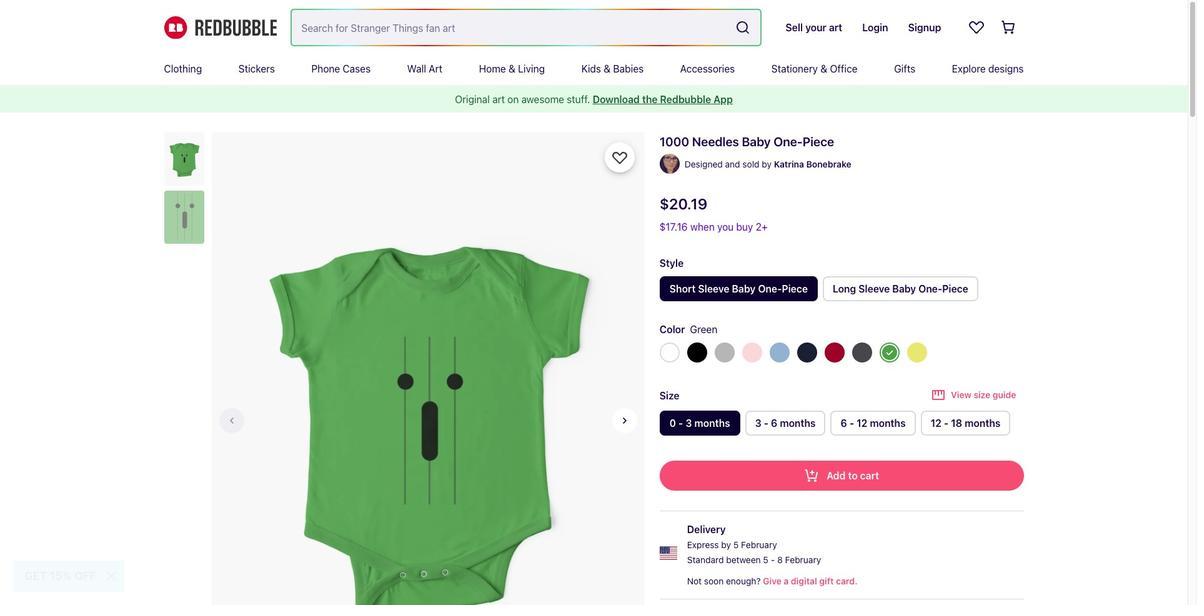 Task type: vqa. For each thing, say whether or not it's contained in the screenshot.
"fan art merch" LINK
no



Task type: locate. For each thing, give the bounding box(es) containing it.
gifts link
[[895, 53, 916, 85]]

bonebrake
[[807, 159, 852, 169]]

Search term search field
[[292, 10, 731, 45]]

explore designs
[[952, 63, 1024, 74]]

original art on awesome stuff. download the redbubble app
[[455, 94, 733, 105]]

explore
[[952, 63, 986, 74]]

& left office
[[821, 63, 828, 74]]

february up "-"
[[741, 539, 777, 550]]

art
[[493, 94, 505, 105]]

&
[[509, 63, 516, 74], [604, 63, 611, 74], [821, 63, 828, 74]]

give a digital gift card. link
[[761, 574, 858, 589]]

None radio
[[823, 276, 979, 301], [745, 411, 826, 436], [921, 411, 1011, 436], [823, 276, 979, 301], [745, 411, 826, 436], [921, 411, 1011, 436]]

& left living
[[509, 63, 516, 74]]

menu bar
[[164, 53, 1024, 85]]

-
[[771, 554, 775, 565]]

None field
[[292, 10, 761, 45]]

3 & from the left
[[821, 63, 828, 74]]

download the redbubble app link
[[593, 94, 733, 105]]

white, color element
[[660, 343, 680, 363]]

enough?
[[726, 576, 761, 586]]

0 vertical spatial 5
[[734, 539, 739, 550]]

style option group
[[660, 276, 1024, 306]]

not
[[687, 576, 702, 586]]

phone cases link
[[312, 53, 371, 85]]

1 & from the left
[[509, 63, 516, 74]]

cases
[[343, 63, 371, 74]]

february up digital
[[785, 554, 821, 565]]

5 up between
[[734, 539, 739, 550]]

1000 needles baby one-piece
[[660, 134, 835, 149]]

light pink, color element
[[742, 343, 762, 363]]

delivery express by 5 february standard between 5 - 8 february
[[687, 524, 821, 565]]

1 horizontal spatial &
[[604, 63, 611, 74]]

color
[[660, 324, 685, 335]]

& right kids
[[604, 63, 611, 74]]

kids & babies link
[[582, 53, 644, 85]]

the
[[642, 94, 658, 105]]

home
[[479, 63, 506, 74]]

1 vertical spatial february
[[785, 554, 821, 565]]

art
[[429, 63, 443, 74]]

standard
[[687, 554, 724, 565]]

red, color element
[[825, 343, 845, 363]]

stationery & office link
[[772, 53, 858, 85]]

delivery
[[687, 524, 726, 535]]

by up between
[[722, 539, 731, 550]]

style
[[660, 258, 684, 269]]

when
[[691, 221, 715, 233]]

0 horizontal spatial &
[[509, 63, 516, 74]]

and
[[725, 159, 740, 169]]

buy
[[737, 221, 753, 233]]

1 vertical spatial by
[[722, 539, 731, 550]]

app
[[714, 94, 733, 105]]

a
[[784, 576, 789, 586]]

0 horizontal spatial 5
[[734, 539, 739, 550]]

by right sold
[[762, 159, 772, 169]]

0 horizontal spatial february
[[741, 539, 777, 550]]

gifts
[[895, 63, 916, 74]]

2 horizontal spatial &
[[821, 63, 828, 74]]

1 vertical spatial 5
[[763, 554, 769, 565]]

& for living
[[509, 63, 516, 74]]

accessories link
[[681, 53, 735, 85]]

0 vertical spatial by
[[762, 159, 772, 169]]

home & living link
[[479, 53, 545, 85]]

flag of us image
[[660, 544, 677, 562]]

by inside delivery express by 5 february standard between 5 - 8 february
[[722, 539, 731, 550]]

by
[[762, 159, 772, 169], [722, 539, 731, 550]]

katrina bonebrake link
[[774, 157, 852, 172]]

1 horizontal spatial by
[[762, 159, 772, 169]]

5
[[734, 539, 739, 550], [763, 554, 769, 565]]

accessories
[[681, 63, 735, 74]]

express
[[687, 539, 719, 550]]

phone
[[312, 63, 340, 74]]

5 left "-"
[[763, 554, 769, 565]]

0 horizontal spatial by
[[722, 539, 731, 550]]

february
[[741, 539, 777, 550], [785, 554, 821, 565]]

redbubble
[[660, 94, 711, 105]]

None radio
[[660, 276, 818, 301], [660, 411, 740, 436], [831, 411, 916, 436], [660, 276, 818, 301], [660, 411, 740, 436], [831, 411, 916, 436]]

home & living
[[479, 63, 545, 74]]

stickers
[[239, 63, 275, 74]]

2+
[[756, 221, 768, 233]]

designs
[[989, 63, 1024, 74]]

redbubble logo image
[[164, 16, 277, 39]]

clothing
[[164, 63, 202, 74]]

menu bar containing clothing
[[164, 53, 1024, 85]]

size option group
[[660, 411, 1024, 441]]

2 & from the left
[[604, 63, 611, 74]]

original
[[455, 94, 490, 105]]



Task type: describe. For each thing, give the bounding box(es) containing it.
not soon enough? give a digital gift card.
[[687, 576, 858, 586]]

heather grey, color element
[[715, 343, 735, 363]]

wall
[[407, 63, 426, 74]]

stickers link
[[239, 53, 275, 85]]

$17.16 when you buy 2+
[[660, 221, 768, 233]]

one-
[[774, 134, 803, 149]]

kids
[[582, 63, 601, 74]]

baby
[[742, 134, 771, 149]]

card.
[[836, 576, 858, 586]]

babies
[[613, 63, 644, 74]]

stationery & office
[[772, 63, 858, 74]]

image 1 of 2 group
[[212, 133, 645, 605]]

light yellow, color element
[[907, 343, 927, 363]]

clothing link
[[164, 53, 202, 85]]

black, color element
[[687, 343, 707, 363]]

1000
[[660, 134, 690, 149]]

explore designs link
[[952, 53, 1024, 85]]

$20.19
[[660, 195, 708, 213]]

katrina
[[774, 159, 804, 169]]

1 horizontal spatial 5
[[763, 554, 769, 565]]

& for office
[[821, 63, 828, 74]]

designed
[[685, 159, 723, 169]]

color green
[[660, 324, 718, 335]]

0 vertical spatial february
[[741, 539, 777, 550]]

8
[[778, 554, 783, 565]]

soon
[[704, 576, 724, 586]]

needles
[[692, 134, 739, 149]]

light blue, color element
[[770, 343, 790, 363]]

digital
[[791, 576, 817, 586]]

download
[[593, 94, 640, 105]]

dark grey, color element
[[852, 343, 872, 363]]

dark blue, color element
[[797, 343, 817, 363]]

size
[[660, 390, 680, 401]]

office
[[830, 63, 858, 74]]

stuff.
[[567, 94, 590, 105]]

between
[[726, 554, 761, 565]]

wall art
[[407, 63, 443, 74]]

gift
[[820, 576, 834, 586]]

wall art link
[[407, 53, 443, 85]]

& for babies
[[604, 63, 611, 74]]

kids & babies
[[582, 63, 644, 74]]

phone cases
[[312, 63, 371, 74]]

green
[[690, 324, 718, 335]]

living
[[518, 63, 545, 74]]

stationery
[[772, 63, 818, 74]]

green, color element
[[880, 343, 900, 363]]

you
[[718, 221, 734, 233]]

$17.16
[[660, 221, 688, 233]]

sold
[[743, 159, 760, 169]]

give
[[763, 576, 782, 586]]

on
[[508, 94, 519, 105]]

designed and sold by katrina bonebrake
[[685, 159, 852, 169]]

awesome
[[522, 94, 564, 105]]

piece
[[803, 134, 835, 149]]

1 horizontal spatial february
[[785, 554, 821, 565]]



